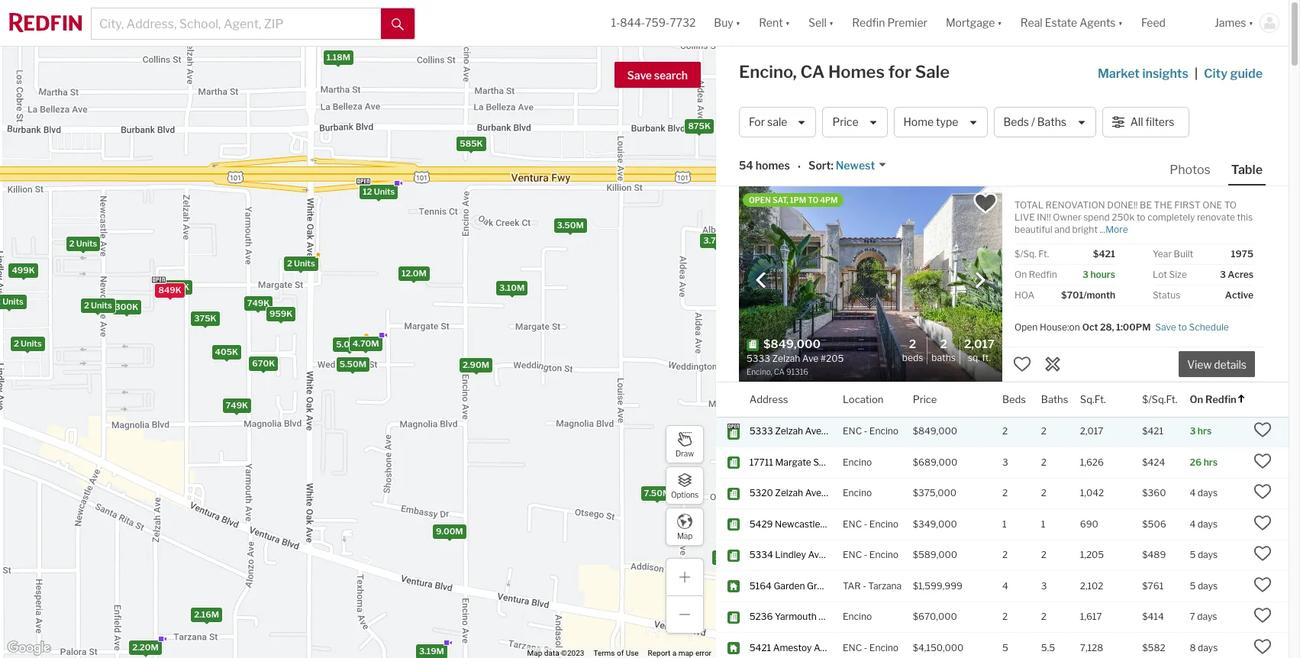 Task type: locate. For each thing, give the bounding box(es) containing it.
City, Address, School, Agent, ZIP search field
[[92, 8, 381, 39]]

city
[[1204, 66, 1228, 81]]

$414
[[1143, 611, 1164, 623]]

1 horizontal spatial 5.50m
[[715, 552, 742, 563]]

0 horizontal spatial on
[[1015, 269, 1027, 280]]

ave for #125
[[808, 549, 825, 561]]

to right 1pm
[[808, 195, 819, 205]]

2 enc - encino from the top
[[843, 642, 899, 654]]

map down options
[[677, 531, 693, 540]]

1 right $349,000
[[1003, 518, 1007, 530]]

favorite this home image for $761
[[1254, 576, 1272, 594]]

2 4 days from the top
[[1190, 518, 1218, 530]]

0 vertical spatial hrs
[[1198, 426, 1212, 437]]

0 vertical spatial 4
[[1190, 487, 1196, 499]]

4 for $360
[[1190, 487, 1196, 499]]

5421 amestoy ave link
[[750, 642, 830, 655]]

0 vertical spatial 2,017
[[964, 337, 995, 351]]

grove
[[807, 580, 833, 592]]

0 vertical spatial 5.50m
[[340, 358, 366, 369]]

1 horizontal spatial on redfin
[[1190, 393, 1237, 405]]

2,017 up the sq.
[[964, 337, 995, 351]]

- right tar
[[863, 580, 866, 592]]

1 horizontal spatial to
[[1225, 199, 1237, 211]]

previous button image
[[754, 272, 769, 288]]

749k
[[247, 298, 270, 308], [226, 400, 248, 410]]

1 horizontal spatial 2,017
[[1080, 426, 1104, 437]]

favorite this home image
[[1254, 452, 1272, 470], [1254, 483, 1272, 501], [1254, 607, 1272, 625], [1254, 638, 1272, 656]]

3.10m
[[499, 282, 525, 293]]

6 ▾ from the left
[[1249, 16, 1254, 29]]

rent ▾ button
[[759, 0, 790, 46]]

$589,000
[[913, 549, 958, 561]]

4 favorite this home image from the top
[[1254, 638, 1272, 656]]

ave for #213
[[822, 518, 839, 530]]

0 horizontal spatial price button
[[823, 107, 888, 137]]

encino up #213
[[843, 487, 872, 499]]

0 vertical spatial price
[[833, 116, 859, 129]]

enc down #209
[[843, 642, 862, 654]]

location button
[[843, 383, 884, 417]]

4 days down the 26 hrs
[[1190, 487, 1218, 499]]

0 horizontal spatial on redfin
[[1015, 269, 1057, 280]]

first
[[1175, 199, 1201, 211]]

1 vertical spatial map
[[527, 649, 542, 658]]

1 horizontal spatial on
[[1190, 393, 1204, 405]]

beds inside beds / baths button
[[1004, 116, 1029, 129]]

1
[[1003, 518, 1007, 530], [1041, 518, 1046, 530]]

1 ▾ from the left
[[736, 16, 741, 29]]

5421
[[750, 642, 771, 654]]

0 horizontal spatial price
[[833, 116, 859, 129]]

ave left #125
[[808, 549, 825, 561]]

5.50m down "5.00m"
[[340, 358, 366, 369]]

2 vertical spatial 5
[[1003, 642, 1009, 654]]

▾ right mortgage
[[998, 16, 1002, 29]]

map inside map button
[[677, 531, 693, 540]]

0 vertical spatial save
[[627, 69, 652, 82]]

0 vertical spatial on
[[1015, 269, 1027, 280]]

ave left #213
[[822, 518, 839, 530]]

$849,000
[[913, 426, 958, 437]]

2 zelzah from the top
[[775, 487, 803, 499]]

300k
[[115, 301, 138, 312]]

0 horizontal spatial redfin
[[852, 16, 885, 29]]

to
[[1137, 212, 1146, 223], [1179, 321, 1187, 333]]

2 vertical spatial 4
[[1003, 580, 1009, 592]]

beds left /
[[1004, 116, 1029, 129]]

5.50m left 5334
[[715, 552, 742, 563]]

days for $582
[[1198, 642, 1218, 654]]

3 left hours at the right
[[1083, 269, 1089, 280]]

5.5
[[1041, 642, 1055, 654]]

on
[[1069, 321, 1080, 333]]

1 vertical spatial enc - encino
[[843, 642, 899, 654]]

1 zelzah from the top
[[775, 426, 803, 437]]

terms of use
[[594, 649, 639, 658]]

zelzah for 5320
[[775, 487, 803, 499]]

4 days right $506
[[1190, 518, 1218, 530]]

1 horizontal spatial to
[[1179, 321, 1187, 333]]

3 favorite this home image from the top
[[1254, 607, 1272, 625]]

5236
[[750, 611, 773, 623]]

2 vertical spatial beds
[[1003, 393, 1026, 405]]

▾ for mortgage ▾
[[998, 16, 1002, 29]]

$/sq.ft.
[[1143, 393, 1178, 405]]

draw
[[676, 449, 694, 458]]

3 up 26
[[1190, 426, 1196, 437]]

4 down 26
[[1190, 487, 1196, 499]]

beds left 2 baths
[[902, 352, 923, 363]]

1 vertical spatial on
[[1190, 393, 1204, 405]]

1 4 days from the top
[[1190, 487, 1218, 499]]

2 horizontal spatial redfin
[[1206, 393, 1237, 405]]

on redfin inside on redfin button
[[1190, 393, 1237, 405]]

0 vertical spatial 4 days
[[1190, 487, 1218, 499]]

1,617
[[1080, 611, 1102, 623]]

price up newest at the right top
[[833, 116, 859, 129]]

3 left acres
[[1220, 269, 1226, 280]]

ave left #102
[[805, 487, 822, 499]]

5 ▾ from the left
[[1118, 16, 1123, 29]]

$421 up hours at the right
[[1093, 248, 1116, 260]]

1 horizontal spatial $421
[[1143, 426, 1164, 437]]

redfin down view details
[[1206, 393, 1237, 405]]

0 horizontal spatial map
[[527, 649, 542, 658]]

st
[[813, 457, 823, 468]]

4 right $506
[[1190, 518, 1196, 530]]

days right 8
[[1198, 642, 1218, 654]]

0 vertical spatial beds
[[1004, 116, 1029, 129]]

zelzah right 5333
[[775, 426, 803, 437]]

1 enc from the top
[[843, 426, 862, 437]]

schedule
[[1189, 321, 1229, 333]]

map left data
[[527, 649, 542, 658]]

save inside 'button'
[[627, 69, 652, 82]]

favorite this home image for $506
[[1254, 514, 1272, 532]]

on up 3 hrs
[[1190, 393, 1204, 405]]

1 horizontal spatial 1
[[1041, 518, 1046, 530]]

encino right #213
[[870, 518, 899, 530]]

4 days for $506
[[1190, 518, 1218, 530]]

5236 yarmouth ave #209
[[750, 611, 861, 623]]

1 horizontal spatial redfin
[[1029, 269, 1057, 280]]

total renovation done!! be the first one to live in!! owner spend 250k to completely renovate this beautiful and bright ...
[[1015, 199, 1253, 235]]

home type
[[904, 116, 959, 129]]

year built
[[1153, 248, 1194, 260]]

0 horizontal spatial to
[[1137, 212, 1146, 223]]

days right 7
[[1198, 611, 1218, 623]]

enc down location button
[[843, 426, 862, 437]]

▾ right rent
[[785, 16, 790, 29]]

1:00pm
[[1116, 321, 1151, 333]]

hrs right 26
[[1204, 457, 1218, 468]]

1-844-759-7732 link
[[611, 16, 696, 29]]

save down the status
[[1156, 321, 1177, 333]]

-
[[864, 426, 868, 437], [864, 518, 868, 530], [864, 549, 868, 561], [863, 580, 866, 592], [864, 642, 868, 654]]

2,017 up 1,626
[[1080, 426, 1104, 437]]

map
[[679, 649, 694, 658]]

days up 7 days
[[1198, 580, 1218, 592]]

type
[[936, 116, 959, 129]]

0 horizontal spatial 1
[[1003, 518, 1007, 530]]

on inside button
[[1190, 393, 1204, 405]]

5 days right the "$489"
[[1190, 549, 1218, 561]]

ft. inside 2,017 sq. ft.
[[982, 352, 991, 363]]

sale
[[915, 62, 950, 82]]

ft. right "$/sq."
[[1039, 248, 1049, 260]]

data
[[544, 649, 559, 658]]

built
[[1174, 248, 1194, 260]]

on redfin down view details
[[1190, 393, 1237, 405]]

beds for beds button
[[1003, 393, 1026, 405]]

1 favorite this home image from the top
[[1254, 452, 1272, 470]]

8
[[1190, 642, 1196, 654]]

google image
[[4, 638, 54, 658]]

year
[[1153, 248, 1172, 260]]

1.18m
[[327, 52, 350, 62]]

price button up newest at the right top
[[823, 107, 888, 137]]

5429
[[750, 518, 773, 530]]

bright
[[1072, 224, 1098, 235]]

ave right amestoy
[[814, 642, 830, 654]]

redfin left premier
[[852, 16, 885, 29]]

4 days for $360
[[1190, 487, 1218, 499]]

749k up '670k'
[[247, 298, 270, 308]]

7,128
[[1080, 642, 1104, 654]]

price up $849,000
[[913, 393, 937, 405]]

▾ right buy
[[736, 16, 741, 29]]

baths right /
[[1038, 116, 1067, 129]]

0 vertical spatial on redfin
[[1015, 269, 1057, 280]]

on redfin down $/sq. ft.
[[1015, 269, 1057, 280]]

1 vertical spatial 4 days
[[1190, 518, 1218, 530]]

$689,000
[[913, 457, 958, 468]]

sort
[[809, 159, 831, 172]]

0 horizontal spatial save
[[627, 69, 652, 82]]

address button
[[750, 383, 788, 417]]

3 for 3 acres
[[1220, 269, 1226, 280]]

1 vertical spatial beds
[[902, 352, 923, 363]]

2 vertical spatial redfin
[[1206, 393, 1237, 405]]

ave right grove
[[835, 580, 851, 592]]

ave left #205 at right bottom
[[805, 426, 822, 437]]

...
[[1100, 224, 1106, 235]]

405k
[[215, 346, 238, 357]]

hrs up the 26 hrs
[[1198, 426, 1212, 437]]

2 baths
[[932, 337, 956, 363]]

0 vertical spatial 5 days
[[1190, 549, 1218, 561]]

2 ▾ from the left
[[785, 16, 790, 29]]

1 vertical spatial on redfin
[[1190, 393, 1237, 405]]

0 vertical spatial enc - encino
[[843, 518, 899, 530]]

renovate
[[1197, 212, 1235, 223]]

premier
[[888, 16, 928, 29]]

redfin down $/sq. ft.
[[1029, 269, 1057, 280]]

1 horizontal spatial map
[[677, 531, 693, 540]]

$349,000
[[913, 518, 957, 530]]

favorite this home image
[[1013, 355, 1032, 373], [1254, 421, 1272, 439], [1254, 514, 1272, 532], [1254, 545, 1272, 563], [1254, 576, 1272, 594]]

enc - encino up #125
[[843, 518, 899, 530]]

0 horizontal spatial 2,017
[[964, 337, 995, 351]]

- down "tar - tarzana"
[[864, 642, 868, 654]]

0 vertical spatial ft.
[[1039, 248, 1049, 260]]

5164 garden grove ave link
[[750, 580, 851, 593]]

enc - encino for 5429 newcastle ave #213
[[843, 518, 899, 530]]

749k down 405k
[[226, 400, 248, 410]]

0 vertical spatial baths
[[1038, 116, 1067, 129]]

1 vertical spatial save
[[1156, 321, 1177, 333]]

sell ▾
[[809, 16, 834, 29]]

3 for 3 hrs
[[1190, 426, 1196, 437]]

1 horizontal spatial save
[[1156, 321, 1177, 333]]

0 vertical spatial $421
[[1093, 248, 1116, 260]]

5 days up 7 days
[[1190, 580, 1218, 592]]

buy ▾ button
[[714, 0, 741, 46]]

1 vertical spatial zelzah
[[775, 487, 803, 499]]

days right the "$489"
[[1198, 549, 1218, 561]]

2 5 days from the top
[[1190, 580, 1218, 592]]

▾
[[736, 16, 741, 29], [785, 16, 790, 29], [829, 16, 834, 29], [998, 16, 1002, 29], [1118, 16, 1123, 29], [1249, 16, 1254, 29]]

1 vertical spatial redfin
[[1029, 269, 1057, 280]]

ave left #209
[[819, 611, 835, 623]]

1 vertical spatial ft.
[[982, 352, 991, 363]]

enc up #125
[[843, 518, 862, 530]]

4 right $1,599,999
[[1003, 580, 1009, 592]]

ave
[[805, 426, 822, 437], [805, 487, 822, 499], [822, 518, 839, 530], [808, 549, 825, 561], [835, 580, 851, 592], [819, 611, 835, 623], [814, 642, 830, 654]]

baths left the sq.
[[932, 352, 956, 363]]

units
[[374, 186, 395, 196], [76, 238, 97, 249], [294, 257, 315, 268], [2, 296, 23, 306], [91, 300, 112, 311], [21, 338, 42, 349]]

1 vertical spatial 4
[[1190, 518, 1196, 530]]

5 left 5.5
[[1003, 642, 1009, 654]]

favorite this home image for 26 hrs
[[1254, 452, 1272, 470]]

5320 zelzah ave #102 encino
[[750, 487, 872, 499]]

sq.
[[968, 352, 980, 363]]

sell ▾ button
[[809, 0, 834, 46]]

0 horizontal spatial ft.
[[982, 352, 991, 363]]

#125
[[826, 549, 848, 561]]

enc - encino down #209
[[843, 642, 899, 654]]

3 down beds button
[[1003, 457, 1008, 468]]

5 up 7
[[1190, 580, 1196, 592]]

3.19m
[[419, 646, 444, 657]]

on
[[1015, 269, 1027, 280], [1190, 393, 1204, 405]]

▾ right the "sell"
[[829, 16, 834, 29]]

1 vertical spatial 5
[[1190, 580, 1196, 592]]

price button up $849,000
[[913, 383, 937, 417]]

rent
[[759, 16, 783, 29]]

price inside "price" button
[[833, 116, 859, 129]]

ave for #205
[[805, 426, 822, 437]]

a
[[673, 649, 677, 658]]

959k
[[270, 308, 293, 319]]

- for 5421 amestoy ave
[[864, 642, 868, 654]]

3 ▾ from the left
[[829, 16, 834, 29]]

terms
[[594, 649, 615, 658]]

days for $360
[[1198, 487, 1218, 499]]

days right $506
[[1198, 518, 1218, 530]]

1 vertical spatial 5 days
[[1190, 580, 1218, 592]]

of
[[617, 649, 624, 658]]

0 vertical spatial zelzah
[[775, 426, 803, 437]]

2,102
[[1080, 580, 1104, 592]]

guide
[[1231, 66, 1263, 81]]

to down the be
[[1137, 212, 1146, 223]]

- right #213
[[864, 518, 868, 530]]

2 favorite this home image from the top
[[1254, 483, 1272, 501]]

filters
[[1146, 116, 1175, 129]]

1 left '690' on the right of the page
[[1041, 518, 1046, 530]]

▾ right agents
[[1118, 16, 1123, 29]]

1 vertical spatial price
[[913, 393, 937, 405]]

enc up tar
[[843, 549, 862, 561]]

sq.ft. button
[[1080, 383, 1106, 417]]

0 vertical spatial 5
[[1190, 549, 1196, 561]]

1 vertical spatial 749k
[[226, 400, 248, 410]]

9.00m
[[436, 525, 463, 536]]

1 vertical spatial hrs
[[1204, 457, 1218, 468]]

days for $414
[[1198, 611, 1218, 623]]

ft. right the sq.
[[982, 352, 991, 363]]

1 vertical spatial baths
[[932, 352, 956, 363]]

sat,
[[773, 195, 789, 205]]

▾ for sell ▾
[[829, 16, 834, 29]]

▾ right james
[[1249, 16, 1254, 29]]

3 hours
[[1083, 269, 1116, 280]]

1 5 days from the top
[[1190, 549, 1218, 561]]

4 ▾ from the left
[[998, 16, 1002, 29]]

$421 up $424
[[1143, 426, 1164, 437]]

0 vertical spatial map
[[677, 531, 693, 540]]

zelzah right 5320
[[775, 487, 803, 499]]

size
[[1170, 269, 1187, 280]]

0 vertical spatial to
[[1137, 212, 1146, 223]]

encino, ca homes for sale
[[739, 62, 950, 82]]

heading
[[747, 337, 871, 378]]

beds left the baths "button"
[[1003, 393, 1026, 405]]

to right "one" at the right top of the page
[[1225, 199, 1237, 211]]

beautiful
[[1015, 224, 1053, 235]]

encino down tar
[[843, 611, 872, 623]]

baths down "x-out this home" image on the bottom
[[1041, 393, 1069, 405]]

to inside total renovation done!! be the first one to live in!! owner spend 250k to completely renovate this beautiful and bright ...
[[1137, 212, 1146, 223]]

54
[[739, 159, 754, 172]]

days down the 26 hrs
[[1198, 487, 1218, 499]]

encino down #205 at right bottom
[[843, 457, 872, 468]]

5 right the "$489"
[[1190, 549, 1196, 561]]

open
[[1015, 321, 1038, 333]]

17711
[[750, 457, 773, 468]]

2
[[69, 238, 74, 249], [287, 257, 292, 268], [0, 296, 1, 306], [84, 300, 89, 311], [909, 337, 917, 351], [940, 337, 947, 351], [14, 338, 19, 349], [1003, 426, 1008, 437], [1041, 426, 1047, 437], [1041, 457, 1047, 468], [1003, 487, 1008, 499], [1041, 487, 1047, 499], [1003, 549, 1008, 561], [1041, 549, 1047, 561], [1003, 611, 1008, 623], [1041, 611, 1047, 623]]

2 1 from the left
[[1041, 518, 1046, 530]]

submit search image
[[392, 18, 404, 30]]

on up hoa
[[1015, 269, 1027, 280]]

1 vertical spatial price button
[[913, 383, 937, 417]]

save left search
[[627, 69, 652, 82]]

690
[[1080, 518, 1099, 530]]

x-out this home image
[[1044, 355, 1062, 373]]

to inside total renovation done!! be the first one to live in!! owner spend 250k to completely renovate this beautiful and bright ...
[[1225, 199, 1237, 211]]

to left the schedule
[[1179, 321, 1187, 333]]

1 vertical spatial 2,017
[[1080, 426, 1104, 437]]

hours
[[1091, 269, 1116, 280]]

1 enc - encino from the top
[[843, 518, 899, 530]]



Task type: vqa. For each thing, say whether or not it's contained in the screenshot.


Task type: describe. For each thing, give the bounding box(es) containing it.
homes
[[828, 62, 885, 82]]

all
[[1131, 116, 1144, 129]]

585k
[[460, 138, 483, 148]]

estate
[[1045, 16, 1078, 29]]

table button
[[1228, 162, 1266, 186]]

1-844-759-7732
[[611, 16, 696, 29]]

$/sq. ft.
[[1015, 248, 1049, 260]]

one
[[1203, 199, 1223, 211]]

875k
[[688, 120, 711, 131]]

2 enc from the top
[[843, 518, 862, 530]]

$506
[[1143, 518, 1166, 530]]

encino up tarzana
[[870, 549, 899, 561]]

tar - tarzana
[[843, 580, 902, 592]]

newest button
[[834, 158, 887, 173]]

2.16m
[[194, 609, 219, 620]]

map for map
[[677, 531, 693, 540]]

$1,599,999
[[913, 580, 963, 592]]

/
[[1032, 116, 1035, 129]]

5 days for $489
[[1190, 549, 1218, 561]]

▾ inside 'link'
[[1118, 16, 1123, 29]]

5 for $761
[[1190, 580, 1196, 592]]

be
[[1140, 199, 1152, 211]]

7732
[[670, 16, 696, 29]]

garden
[[774, 580, 805, 592]]

- right #125
[[864, 549, 868, 561]]

$4,150,000
[[913, 642, 964, 654]]

#102
[[824, 487, 845, 499]]

ave for #102
[[805, 487, 822, 499]]

670k
[[252, 358, 275, 368]]

2 vertical spatial baths
[[1041, 393, 1069, 405]]

favorite button checkbox
[[973, 190, 999, 216]]

499k
[[12, 265, 35, 275]]

beds for beds / baths
[[1004, 116, 1029, 129]]

2,017 sq. ft.
[[964, 337, 995, 363]]

2,017 for 2,017 sq. ft.
[[964, 337, 995, 351]]

5320 zelzah ave #102 link
[[750, 487, 845, 500]]

owner
[[1053, 212, 1082, 223]]

beds button
[[1003, 383, 1026, 417]]

encino down location button
[[870, 426, 899, 437]]

1 vertical spatial to
[[1179, 321, 1187, 333]]

favorite this home image for 7 days
[[1254, 607, 1272, 625]]

1 horizontal spatial ft.
[[1039, 248, 1049, 260]]

7.50m
[[644, 488, 671, 499]]

hrs for 3 hrs
[[1198, 426, 1212, 437]]

photos button
[[1167, 162, 1228, 184]]

2 inside 2 baths
[[940, 337, 947, 351]]

2,017 for 2,017
[[1080, 426, 1104, 437]]

4 for $506
[[1190, 518, 1196, 530]]

map for map data ©2023
[[527, 649, 542, 658]]

26 hrs
[[1190, 457, 1218, 468]]

759-
[[645, 16, 670, 29]]

17711 margate st #311 link
[[750, 457, 845, 469]]

ave for #209
[[819, 611, 835, 623]]

hrs for 26 hrs
[[1204, 457, 1218, 468]]

1 vertical spatial $421
[[1143, 426, 1164, 437]]

3 enc from the top
[[843, 549, 862, 561]]

3 left '2,102'
[[1041, 580, 1047, 592]]

$/sq.ft. button
[[1143, 383, 1178, 417]]

home
[[904, 116, 934, 129]]

28,
[[1100, 321, 1115, 333]]

$489
[[1143, 549, 1166, 561]]

$761
[[1143, 580, 1164, 592]]

favorite button image
[[973, 190, 999, 216]]

days for $761
[[1198, 580, 1218, 592]]

draw button
[[666, 425, 704, 464]]

photo of 5333 zelzah ave #205, encino, ca 91316 image
[[739, 186, 1003, 382]]

tar
[[843, 580, 861, 592]]

1 1 from the left
[[1003, 518, 1007, 530]]

favorite this home image for $421
[[1254, 421, 1272, 439]]

- right #205 at right bottom
[[864, 426, 868, 437]]

lot size
[[1153, 269, 1187, 280]]

5333
[[750, 426, 773, 437]]

- for 5164 garden grove ave
[[863, 580, 866, 592]]

1 horizontal spatial price button
[[913, 383, 937, 417]]

▾ for james ▾
[[1249, 16, 1254, 29]]

table
[[1232, 163, 1263, 177]]

$424
[[1143, 457, 1166, 468]]

•
[[798, 160, 801, 173]]

map data ©2023
[[527, 649, 584, 658]]

5 for $489
[[1190, 549, 1196, 561]]

map region
[[0, 0, 828, 658]]

oct
[[1083, 321, 1098, 333]]

amestoy
[[773, 642, 812, 654]]

view details link
[[1179, 350, 1255, 377]]

for
[[749, 116, 765, 129]]

save search
[[627, 69, 688, 82]]

view details button
[[1179, 351, 1255, 377]]

12.0m
[[402, 268, 427, 278]]

more link
[[1106, 224, 1128, 235]]

899k
[[166, 281, 189, 292]]

lot
[[1153, 269, 1168, 280]]

renovation
[[1046, 199, 1105, 211]]

market
[[1098, 66, 1140, 81]]

▾ for rent ▾
[[785, 16, 790, 29]]

zelzah for 5333
[[775, 426, 803, 437]]

real estate agents ▾
[[1021, 16, 1123, 29]]

4 enc from the top
[[843, 642, 862, 654]]

▾ for buy ▾
[[736, 16, 741, 29]]

rent ▾
[[759, 16, 790, 29]]

days for $489
[[1198, 549, 1218, 561]]

0 horizontal spatial 5.50m
[[340, 358, 366, 369]]

beds / baths
[[1004, 116, 1067, 129]]

0 horizontal spatial to
[[808, 195, 819, 205]]

0 vertical spatial price button
[[823, 107, 888, 137]]

details
[[1214, 358, 1247, 371]]

- for 5429 newcastle ave #213
[[864, 518, 868, 530]]

report
[[648, 649, 671, 658]]

location
[[843, 393, 884, 405]]

address
[[750, 393, 788, 405]]

margate
[[775, 457, 812, 468]]

0 horizontal spatial $421
[[1093, 248, 1116, 260]]

redfin premier
[[852, 16, 928, 29]]

0 vertical spatial 749k
[[247, 298, 270, 308]]

the
[[1154, 199, 1173, 211]]

1 vertical spatial 5.50m
[[715, 552, 742, 563]]

$701/month
[[1061, 289, 1116, 301]]

home type button
[[894, 107, 988, 137]]

favorite this home image for 4 days
[[1254, 483, 1272, 501]]

1 horizontal spatial price
[[913, 393, 937, 405]]

2 inside 2 beds
[[909, 337, 917, 351]]

error
[[696, 649, 712, 658]]

real estate agents ▾ link
[[1021, 0, 1123, 46]]

newest
[[836, 159, 875, 172]]

status
[[1153, 289, 1181, 301]]

days for $506
[[1198, 518, 1218, 530]]

terms of use link
[[594, 649, 639, 658]]

encino left $4,150,000
[[870, 642, 899, 654]]

yarmouth
[[775, 611, 817, 623]]

26
[[1190, 457, 1202, 468]]

favorite this home image for 8 days
[[1254, 638, 1272, 656]]

4.70m
[[353, 338, 379, 349]]

next button image
[[973, 272, 988, 288]]

for sale button
[[739, 107, 817, 137]]

open
[[749, 195, 771, 205]]

0 vertical spatial redfin
[[852, 16, 885, 29]]

5334 lindley ave #125 enc - encino
[[750, 549, 899, 561]]

baths inside button
[[1038, 116, 1067, 129]]

mortgage ▾ button
[[946, 0, 1002, 46]]

enc - encino for 5421 amestoy ave
[[843, 642, 899, 654]]

2.90m
[[463, 359, 489, 370]]

spend
[[1084, 212, 1110, 223]]

favorite this home image for $489
[[1254, 545, 1272, 563]]

8 days
[[1190, 642, 1218, 654]]

5333 zelzah ave #205 link
[[750, 426, 847, 438]]

5 days for $761
[[1190, 580, 1218, 592]]

5421 amestoy ave
[[750, 642, 830, 654]]

3 for 3 hours
[[1083, 269, 1089, 280]]



